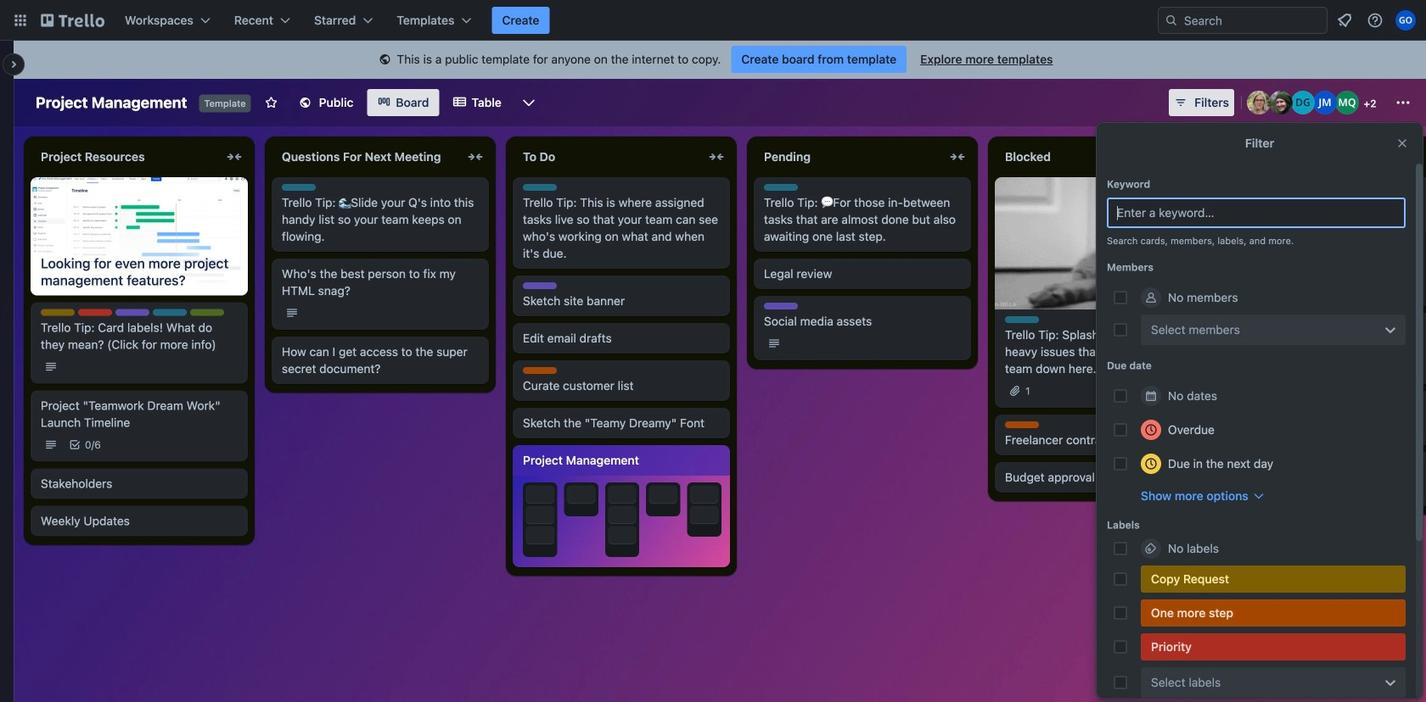 Task type: locate. For each thing, give the bounding box(es) containing it.
0 vertical spatial color: yellow, title: "copy request" element
[[41, 310, 75, 316]]

1 vertical spatial color: red, title: "priority" element
[[1141, 634, 1406, 661]]

0 horizontal spatial color: orange, title: "one more step" element
[[523, 368, 557, 374]]

color: purple, title: "design team" element
[[523, 283, 557, 289], [764, 303, 798, 310], [115, 310, 149, 316]]

1 horizontal spatial color: yellow, title: "copy request" element
[[1141, 566, 1406, 593]]

color: yellow, title: "copy request" element
[[41, 310, 75, 316], [1141, 566, 1406, 593]]

None text field
[[31, 143, 221, 171], [513, 143, 703, 171], [754, 143, 944, 171], [995, 143, 1185, 171], [31, 143, 221, 171], [513, 143, 703, 171], [754, 143, 944, 171], [995, 143, 1185, 171]]

None text field
[[1236, 143, 1426, 171]]

1 horizontal spatial collapse list image
[[465, 147, 486, 167]]

1 horizontal spatial color: red, title: "priority" element
[[1141, 634, 1406, 661]]

0 vertical spatial color: orange, title: "one more step" element
[[523, 368, 557, 374]]

show menu image
[[1395, 94, 1412, 111]]

Search field
[[1178, 8, 1327, 32]]

0 horizontal spatial collapse list image
[[224, 147, 244, 167]]

1 horizontal spatial color: purple, title: "design team" element
[[523, 283, 557, 289]]

0 horizontal spatial color: yellow, title: "copy request" element
[[41, 310, 75, 316]]

0 notifications image
[[1334, 10, 1355, 31]]

color: lime, title: "halp" element
[[190, 310, 224, 316]]

2 horizontal spatial collapse list image
[[947, 147, 968, 167]]

1 vertical spatial color: yellow, title: "copy request" element
[[1141, 566, 1406, 593]]

primary element
[[0, 0, 1426, 41]]

jordan mirchev (jordan_mirchev) image
[[1313, 91, 1337, 115]]

color: sky, title: "trello tip" element
[[282, 184, 316, 191], [523, 184, 557, 191], [764, 184, 798, 191], [1246, 239, 1280, 245], [153, 310, 187, 316], [1005, 317, 1039, 323]]

collapse list image
[[224, 147, 244, 167], [465, 147, 486, 167], [947, 147, 968, 167]]

caity (caity) image
[[1269, 91, 1293, 115]]

open information menu image
[[1367, 12, 1384, 29]]

star or unstar board image
[[265, 96, 278, 109]]

1 horizontal spatial color: orange, title: "one more step" element
[[1005, 422, 1039, 429]]

devan goldstein (devangoldstein2) image
[[1291, 91, 1315, 115]]

color: orange, title: "one more step" element
[[523, 368, 557, 374], [1005, 422, 1039, 429], [1141, 600, 1406, 627]]

0 horizontal spatial color: red, title: "priority" element
[[78, 310, 112, 316]]

2 horizontal spatial color: purple, title: "design team" element
[[764, 303, 798, 310]]

color: red, title: "priority" element
[[78, 310, 112, 316], [1141, 634, 1406, 661]]

2 vertical spatial color: orange, title: "one more step" element
[[1141, 600, 1406, 627]]

1 vertical spatial color: orange, title: "one more step" element
[[1005, 422, 1039, 429]]



Task type: vqa. For each thing, say whether or not it's contained in the screenshot.
leftmost Color: Purple, Title: "Design Team" 'Element'
yes



Task type: describe. For each thing, give the bounding box(es) containing it.
1 collapse list image from the left
[[224, 147, 244, 167]]

customize views image
[[520, 94, 537, 111]]

melody qiao (melodyqiao) image
[[1335, 91, 1359, 115]]

gary orlando (garyorlando) image
[[1395, 10, 1416, 31]]

close popover image
[[1395, 137, 1409, 150]]

search image
[[1165, 14, 1178, 27]]

back to home image
[[41, 7, 104, 34]]

sm image
[[376, 52, 393, 69]]

Enter a keyword… text field
[[1107, 198, 1406, 228]]

0 horizontal spatial color: purple, title: "design team" element
[[115, 310, 149, 316]]

andrea crawford (andreacrawford8) image
[[1247, 91, 1271, 115]]

2 horizontal spatial color: orange, title: "one more step" element
[[1141, 600, 1406, 627]]

3 collapse list image from the left
[[947, 147, 968, 167]]

0 vertical spatial color: red, title: "priority" element
[[78, 310, 112, 316]]

2 collapse list image from the left
[[465, 147, 486, 167]]

collapse list image
[[706, 147, 727, 167]]

Board name text field
[[27, 89, 196, 116]]



